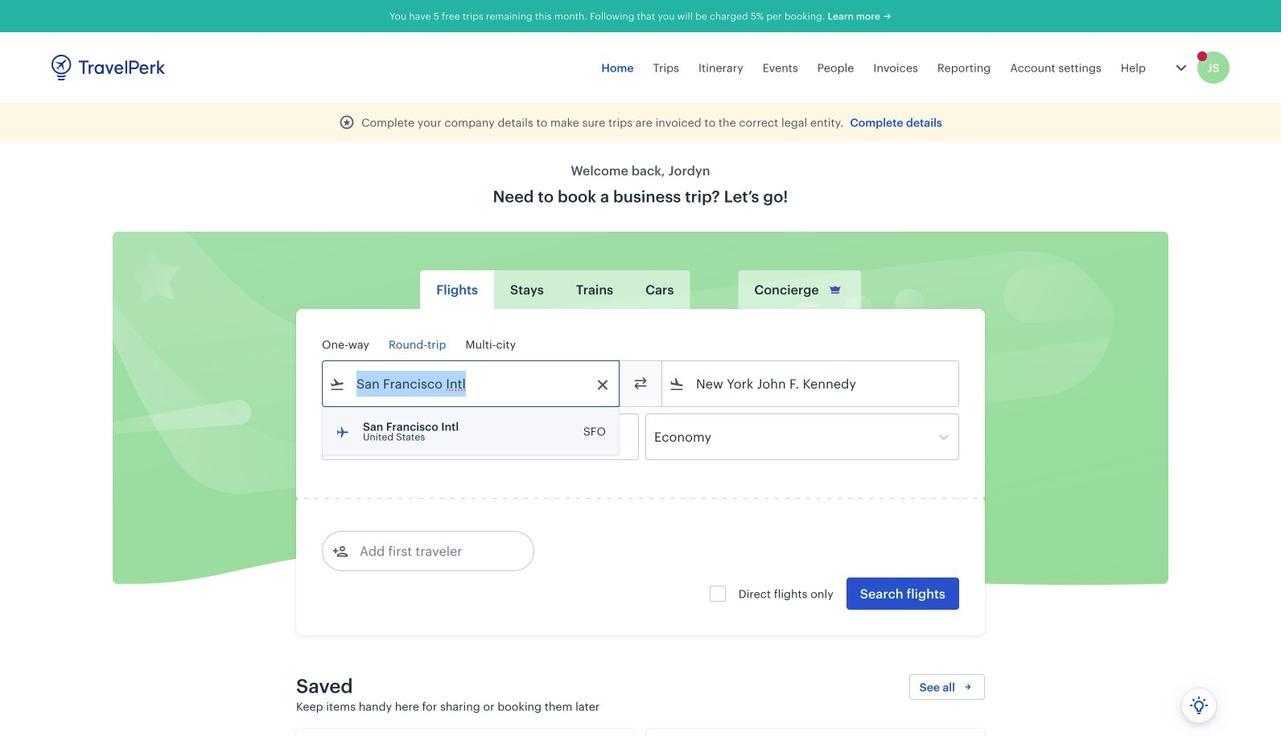 Task type: describe. For each thing, give the bounding box(es) containing it.
Depart text field
[[345, 415, 429, 460]]

Add first traveler search field
[[349, 538, 516, 564]]

Return text field
[[441, 415, 525, 460]]



Task type: locate. For each thing, give the bounding box(es) containing it.
To search field
[[685, 371, 938, 397]]

From search field
[[345, 371, 598, 397]]



Task type: vqa. For each thing, say whether or not it's contained in the screenshot.
TO search box on the bottom right
yes



